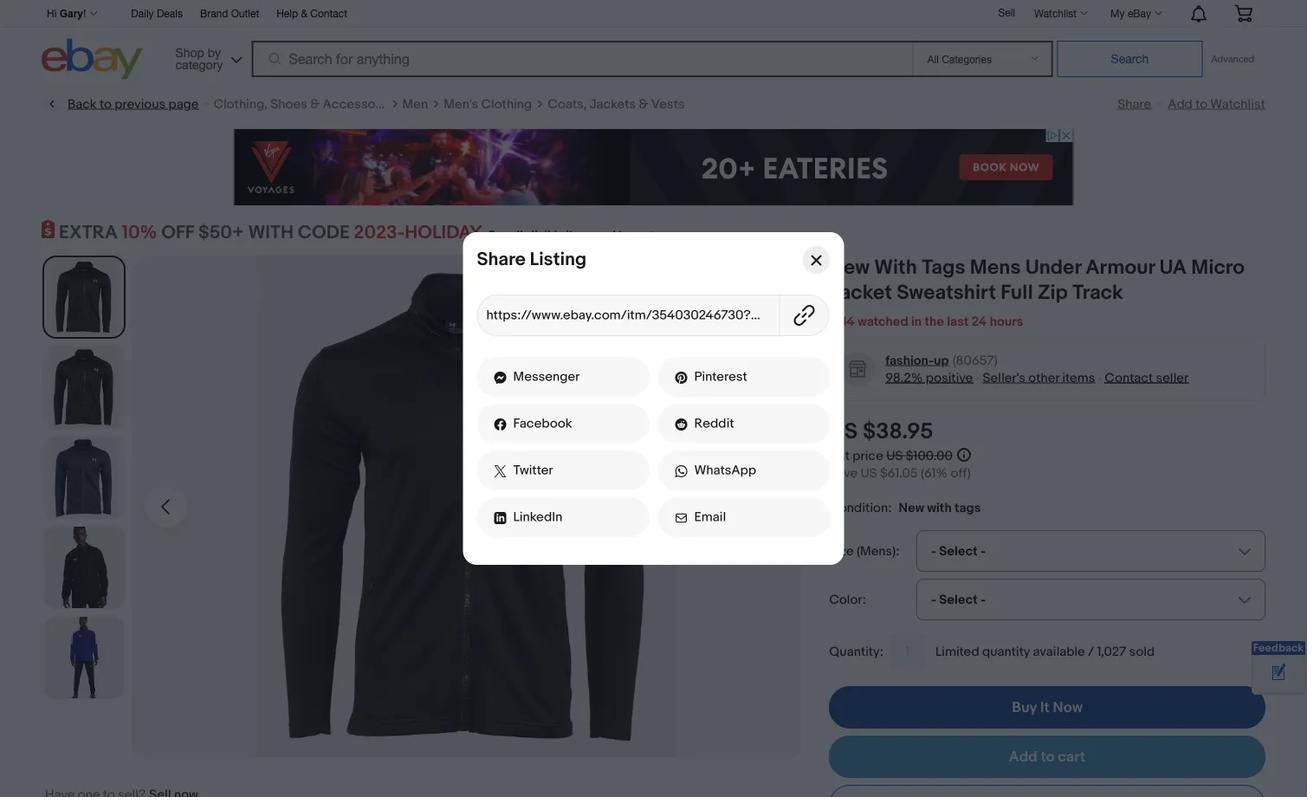 Task type: locate. For each thing, give the bounding box(es) containing it.
wrapper image inside linkedin button
[[494, 508, 513, 529]]

wrapper image up the email
[[675, 461, 694, 482]]

contact right help
[[310, 7, 347, 19]]

0 vertical spatial contact
[[310, 7, 347, 19]]

& right help
[[301, 7, 308, 19]]

0 vertical spatial us
[[829, 419, 858, 445]]

feedback
[[1253, 642, 1304, 655]]

the
[[925, 314, 944, 329]]

contact left seller
[[1105, 370, 1153, 386]]

share for share
[[1118, 96, 1152, 112]]

available
[[1033, 644, 1085, 659]]

wrapper image up facebook
[[494, 367, 513, 388]]

help & contact
[[277, 7, 347, 19]]

color
[[829, 592, 862, 607]]

tags
[[922, 256, 966, 280]]

wrapper image inside 'facebook' button
[[494, 414, 513, 435]]

terms
[[618, 228, 648, 242]]

items
[[566, 228, 594, 242], [1063, 370, 1095, 386]]

my ebay link
[[1101, 3, 1170, 23]]

it
[[1040, 698, 1050, 717]]

picture 2 of 5 image
[[43, 347, 125, 428]]

deals
[[157, 7, 183, 19]]

1 vertical spatial items
[[1063, 370, 1095, 386]]

wrapper image up twitter
[[494, 414, 513, 435]]

coats,
[[548, 96, 587, 112]]

now
[[1053, 698, 1083, 717]]

0 horizontal spatial new
[[829, 256, 870, 280]]

jackets
[[590, 96, 636, 112]]

& right shoes
[[310, 96, 320, 112]]

us down price
[[861, 465, 877, 481]]

banner
[[42, 0, 1266, 84]]

watchlist link
[[1025, 3, 1096, 23]]

wrapper image down whatsapp
[[675, 508, 694, 529]]

your shopping cart image
[[1234, 5, 1254, 22]]

help
[[277, 7, 298, 19]]

wrapper image inside the pinterest button
[[675, 367, 694, 388]]

& for clothing,
[[310, 96, 320, 112]]

14
[[842, 314, 855, 329]]

quantity:
[[829, 644, 884, 659]]

&
[[301, 7, 308, 19], [310, 96, 320, 112], [639, 96, 648, 112]]

help & contact link
[[277, 5, 347, 24]]

items right other
[[1063, 370, 1095, 386]]

wrapper image for messenger
[[494, 367, 513, 388]]

1 horizontal spatial watchlist
[[1211, 96, 1266, 112]]

add
[[1168, 96, 1193, 112], [1009, 748, 1038, 766]]

1 horizontal spatial &
[[310, 96, 320, 112]]

whatsapp button
[[658, 451, 830, 490]]

1 vertical spatial contact
[[1105, 370, 1153, 386]]

condition: new with tags
[[829, 500, 981, 516]]

2 horizontal spatial to
[[1196, 96, 1208, 112]]

save
[[829, 465, 858, 481]]

wrapper image up linkedin
[[494, 461, 513, 482]]

1 vertical spatial us
[[886, 448, 903, 464]]

to for cart
[[1041, 748, 1055, 766]]

ebay
[[1128, 7, 1151, 19]]

watchlist right sell
[[1034, 7, 1077, 19]]

wrapper image inside reddit button
[[675, 414, 694, 435]]

1 vertical spatial add
[[1009, 748, 1038, 766]]

brand outlet link
[[200, 5, 259, 24]]

vests
[[651, 96, 685, 112]]

new
[[829, 256, 870, 280], [899, 500, 925, 516]]

0 vertical spatial add
[[1168, 96, 1193, 112]]

wrapper image inside email button
[[675, 508, 694, 529]]

to down advanced link
[[1196, 96, 1208, 112]]

twitter button
[[477, 451, 649, 490]]

other
[[1029, 370, 1060, 386]]

up
[[934, 353, 949, 368]]

clothing,
[[214, 96, 268, 112]]

banner containing sell
[[42, 0, 1266, 84]]

0 horizontal spatial share
[[477, 248, 526, 271]]

wrapper image inside whatsapp button
[[675, 461, 694, 482]]

add left cart
[[1009, 748, 1038, 766]]

new with tags mens under armour ua micro jacket sweatshirt full zip track - picture 1 of 5 image
[[132, 256, 801, 758]]

2 horizontal spatial &
[[639, 96, 648, 112]]

daily deals link
[[131, 5, 183, 24]]

us up 'list'
[[829, 419, 858, 445]]

limited quantity available / 1,027 sold
[[936, 644, 1155, 659]]

share left add to watchlist
[[1118, 96, 1152, 112]]

clothing, shoes & accessories men
[[214, 96, 428, 112]]

advanced
[[1212, 53, 1254, 65]]

0 horizontal spatial contact
[[310, 7, 347, 19]]

us up the "$61.05"
[[886, 448, 903, 464]]

watchlist
[[1034, 7, 1077, 19], [1211, 96, 1266, 112]]

1 vertical spatial wrapper image
[[675, 461, 694, 482]]

new inside condition: new with tags
[[899, 500, 925, 516]]

1 horizontal spatial share
[[1118, 96, 1152, 112]]

email button
[[658, 497, 830, 537]]

micro
[[1192, 256, 1245, 280]]

1 horizontal spatial new
[[899, 500, 925, 516]]

to right back
[[100, 96, 112, 112]]

1 horizontal spatial add
[[1168, 96, 1193, 112]]

wrapper image
[[675, 367, 694, 388], [494, 414, 513, 435], [675, 414, 694, 435], [494, 461, 513, 482], [494, 508, 513, 529]]

share listing
[[477, 248, 587, 271]]

0 vertical spatial share
[[1118, 96, 1152, 112]]

14 watched in the last 24 hours
[[842, 314, 1023, 329]]

twitter
[[513, 463, 553, 478]]

& for coats,
[[639, 96, 648, 112]]

0 vertical spatial items
[[566, 228, 594, 242]]

watchlist down advanced
[[1211, 96, 1266, 112]]

wrapper image inside messenger button
[[494, 367, 513, 388]]

wrapper image up reddit
[[675, 367, 694, 388]]

buy it now link
[[829, 686, 1266, 729]]

0 horizontal spatial &
[[301, 7, 308, 19]]

wrapper image down twitter
[[494, 508, 513, 529]]

listing
[[530, 248, 587, 271]]

0 vertical spatial new
[[829, 256, 870, 280]]

0 horizontal spatial items
[[566, 228, 594, 242]]

previous
[[115, 96, 166, 112]]

sweatshirt
[[897, 280, 996, 305]]

shoes
[[271, 96, 307, 112]]

None submit
[[1057, 41, 1203, 77]]

last
[[947, 314, 969, 329]]

reddit
[[694, 416, 734, 431]]

off
[[161, 221, 194, 244]]

& left vests
[[639, 96, 648, 112]]

brand
[[200, 7, 228, 19]]

1 vertical spatial new
[[899, 500, 925, 516]]

0 horizontal spatial to
[[100, 96, 112, 112]]

0 horizontal spatial watchlist
[[1034, 7, 1077, 19]]

1 horizontal spatial us
[[861, 465, 877, 481]]

us
[[829, 419, 858, 445], [886, 448, 903, 464], [861, 465, 877, 481]]

items left and
[[566, 228, 594, 242]]

$38.95
[[863, 419, 933, 445]]

1 horizontal spatial to
[[1041, 748, 1055, 766]]

picture 4 of 5 image
[[43, 527, 125, 608]]

to for previous
[[100, 96, 112, 112]]

wrapper image
[[494, 367, 513, 388], [675, 461, 694, 482], [675, 508, 694, 529]]

24
[[972, 314, 987, 329]]

price
[[853, 448, 884, 464]]

advertisement region
[[233, 128, 1074, 206]]

wrapper image down pinterest
[[675, 414, 694, 435]]

0 vertical spatial wrapper image
[[494, 367, 513, 388]]

add inside add to cart link
[[1009, 748, 1038, 766]]

daily
[[131, 7, 154, 19]]

0 horizontal spatial add
[[1009, 748, 1038, 766]]

0 vertical spatial watchlist
[[1034, 7, 1077, 19]]

contact
[[310, 7, 347, 19], [1105, 370, 1153, 386]]

wrapper image inside twitter "button"
[[494, 461, 513, 482]]

add to watchlist
[[1168, 96, 1266, 112]]

pinterest
[[694, 369, 747, 385]]

to left cart
[[1041, 748, 1055, 766]]

(mens)
[[857, 543, 896, 559]]

1 horizontal spatial contact
[[1105, 370, 1153, 386]]

add right share button
[[1168, 96, 1193, 112]]

1,027
[[1097, 644, 1127, 659]]

extra
[[59, 221, 118, 244]]

code
[[298, 221, 350, 244]]

list price us $100.00
[[829, 448, 953, 464]]

98.2% positive
[[886, 370, 973, 386]]

add for add to cart
[[1009, 748, 1038, 766]]

0 horizontal spatial us
[[829, 419, 858, 445]]

add to cart
[[1009, 748, 1086, 766]]

share inside dialog
[[477, 248, 526, 271]]

10%
[[122, 221, 157, 244]]

brand outlet
[[200, 7, 259, 19]]

2 vertical spatial wrapper image
[[675, 508, 694, 529]]

off)
[[951, 465, 971, 481]]

$100.00
[[906, 448, 953, 464]]

share down the see
[[477, 248, 526, 271]]

tags
[[955, 500, 981, 516]]

1 vertical spatial share
[[477, 248, 526, 271]]

2 vertical spatial us
[[861, 465, 877, 481]]

wrapper image for reddit
[[675, 414, 694, 435]]

share for share listing
[[477, 248, 526, 271]]

wrapper image for twitter
[[494, 461, 513, 482]]

seller's other items
[[983, 370, 1095, 386]]

/
[[1088, 644, 1094, 659]]



Task type: describe. For each thing, give the bounding box(es) containing it.
facebook
[[513, 416, 572, 431]]

men's clothing
[[444, 96, 532, 112]]

buy it now
[[1012, 698, 1083, 717]]

zip
[[1038, 280, 1068, 305]]

linkedin
[[513, 510, 563, 525]]

eligible
[[525, 228, 564, 242]]

account navigation
[[42, 0, 1266, 27]]

mens
[[970, 256, 1021, 280]]

and
[[597, 228, 616, 242]]

add to cart link
[[829, 736, 1266, 778]]

all
[[511, 228, 523, 242]]

holiday
[[405, 221, 483, 244]]

fashion-
[[886, 353, 934, 368]]

limited
[[936, 644, 980, 659]]

add to watchlist link
[[1168, 96, 1266, 112]]

advanced link
[[1203, 42, 1263, 76]]

wrapper image for pinterest
[[675, 367, 694, 388]]

us $38.95
[[829, 419, 933, 445]]

new inside the new with tags mens under armour ua micro jacket sweatshirt full zip track
[[829, 256, 870, 280]]

clothing
[[481, 96, 532, 112]]

size
[[829, 543, 854, 559]]

men's
[[444, 96, 478, 112]]

see all eligible items and terms link
[[483, 221, 657, 244]]

picture 5 of 5 image
[[43, 617, 125, 698]]

whatsapp
[[694, 463, 756, 478]]

with
[[927, 500, 952, 516]]

share listing dialog
[[0, 0, 1307, 797]]

fashion-up link
[[886, 352, 949, 369]]

reddit button
[[658, 404, 830, 444]]

wrapper image for email
[[675, 508, 694, 529]]

ua
[[1160, 256, 1187, 280]]

armour
[[1086, 256, 1155, 280]]

watched
[[858, 314, 909, 329]]

my
[[1111, 7, 1125, 19]]

back
[[68, 96, 97, 112]]

watchlist inside account navigation
[[1034, 7, 1077, 19]]

wrapper image for facebook
[[494, 414, 513, 435]]

add for add to watchlist
[[1168, 96, 1193, 112]]

picture 1 of 5 image
[[44, 257, 124, 337]]

save us $61.05 (61% off)
[[829, 465, 971, 481]]

coats, jackets & vests
[[548, 96, 685, 112]]

linkedin button
[[477, 497, 649, 537]]

my ebay
[[1111, 7, 1151, 19]]

share button
[[1118, 96, 1152, 112]]

Quantity: text field
[[891, 634, 925, 669]]

men
[[402, 96, 428, 112]]

condition:
[[829, 500, 892, 516]]

copy link to clipboard image
[[780, 305, 829, 326]]

jacket
[[829, 280, 892, 305]]

picture 3 of 5 image
[[43, 437, 125, 518]]

men link
[[402, 95, 428, 113]]

men's clothing link
[[444, 95, 532, 113]]

seller
[[1156, 370, 1189, 386]]

daily deals
[[131, 7, 183, 19]]

size (mens)
[[829, 543, 896, 559]]

fashion-up (80657)
[[886, 353, 998, 368]]

contact seller
[[1105, 370, 1189, 386]]

sell
[[998, 6, 1015, 18]]

seller's
[[983, 370, 1026, 386]]

$50+
[[198, 221, 244, 244]]

new with tags mens under armour ua micro jacket sweatshirt full zip track
[[829, 256, 1245, 305]]

1 vertical spatial watchlist
[[1211, 96, 1266, 112]]

positive
[[926, 370, 973, 386]]

contact inside the help & contact link
[[310, 7, 347, 19]]

clothing, shoes & accessories link
[[214, 95, 397, 113]]

pinterest button
[[658, 357, 830, 397]]

under
[[1025, 256, 1081, 280]]

page
[[168, 96, 199, 112]]

wrapper image for linkedin
[[494, 508, 513, 529]]

2 horizontal spatial us
[[886, 448, 903, 464]]

fashion up image
[[840, 351, 876, 387]]

messenger
[[513, 369, 580, 385]]

items inside see all eligible items and terms link
[[566, 228, 594, 242]]

email
[[694, 510, 726, 525]]

to for watchlist
[[1196, 96, 1208, 112]]

extra 10% off $50+ with code 2023-holiday
[[59, 221, 483, 244]]

with
[[248, 221, 294, 244]]

(80657)
[[953, 353, 998, 368]]

back to previous page
[[68, 96, 199, 112]]

accessories
[[323, 96, 397, 112]]

facebook button
[[477, 404, 649, 444]]

98.2% positive link
[[886, 370, 973, 386]]

coats, jackets & vests link
[[548, 95, 685, 113]]

full
[[1001, 280, 1033, 305]]

buy
[[1012, 698, 1037, 717]]

& inside account navigation
[[301, 7, 308, 19]]

wrapper image for whatsapp
[[675, 461, 694, 482]]

1 horizontal spatial items
[[1063, 370, 1095, 386]]

see all eligible items and terms
[[489, 228, 648, 242]]

hours
[[990, 314, 1023, 329]]

in
[[911, 314, 922, 329]]

sell link
[[991, 6, 1023, 18]]



Task type: vqa. For each thing, say whether or not it's contained in the screenshot.
the Cars & Trucks link
no



